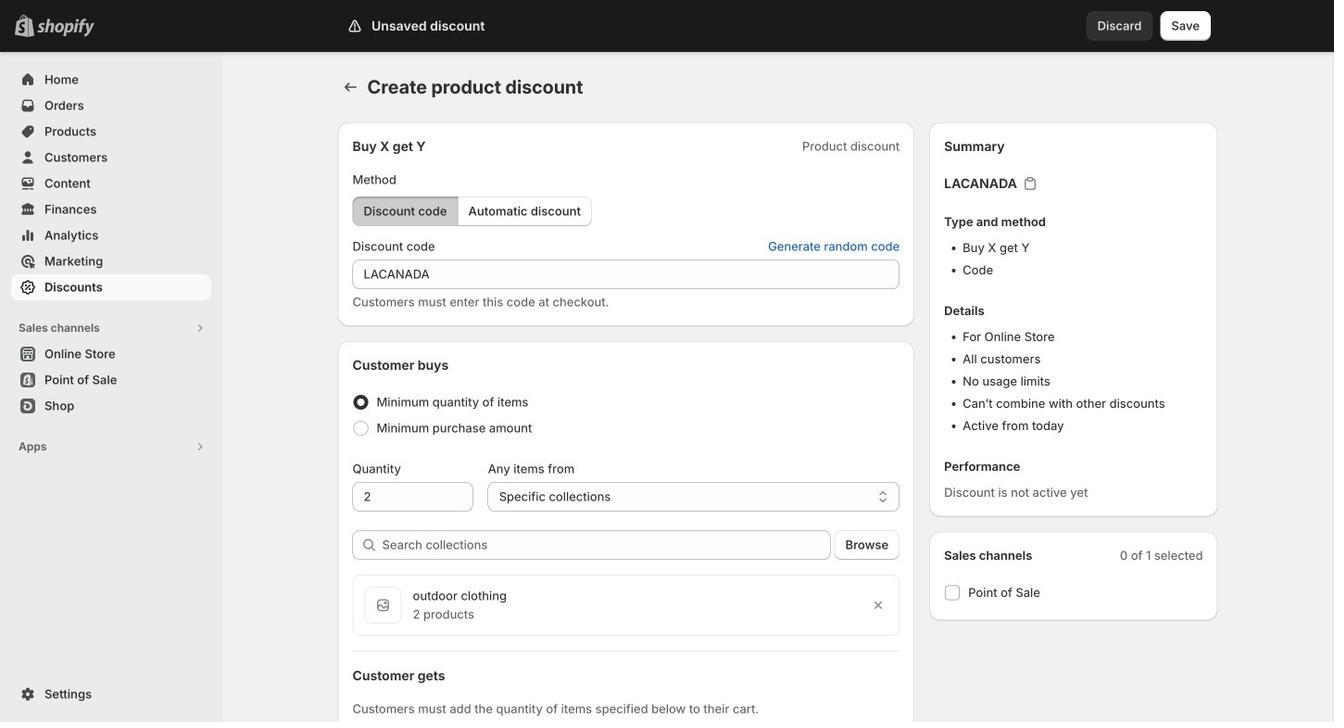 Task type: vqa. For each thing, say whether or not it's contained in the screenshot.
0.00 "Text Box"
no



Task type: locate. For each thing, give the bounding box(es) containing it.
Search collections text field
[[382, 530, 831, 560]]

None text field
[[353, 260, 900, 289], [353, 482, 473, 512], [353, 260, 900, 289], [353, 482, 473, 512]]



Task type: describe. For each thing, give the bounding box(es) containing it.
shopify image
[[37, 18, 95, 37]]



